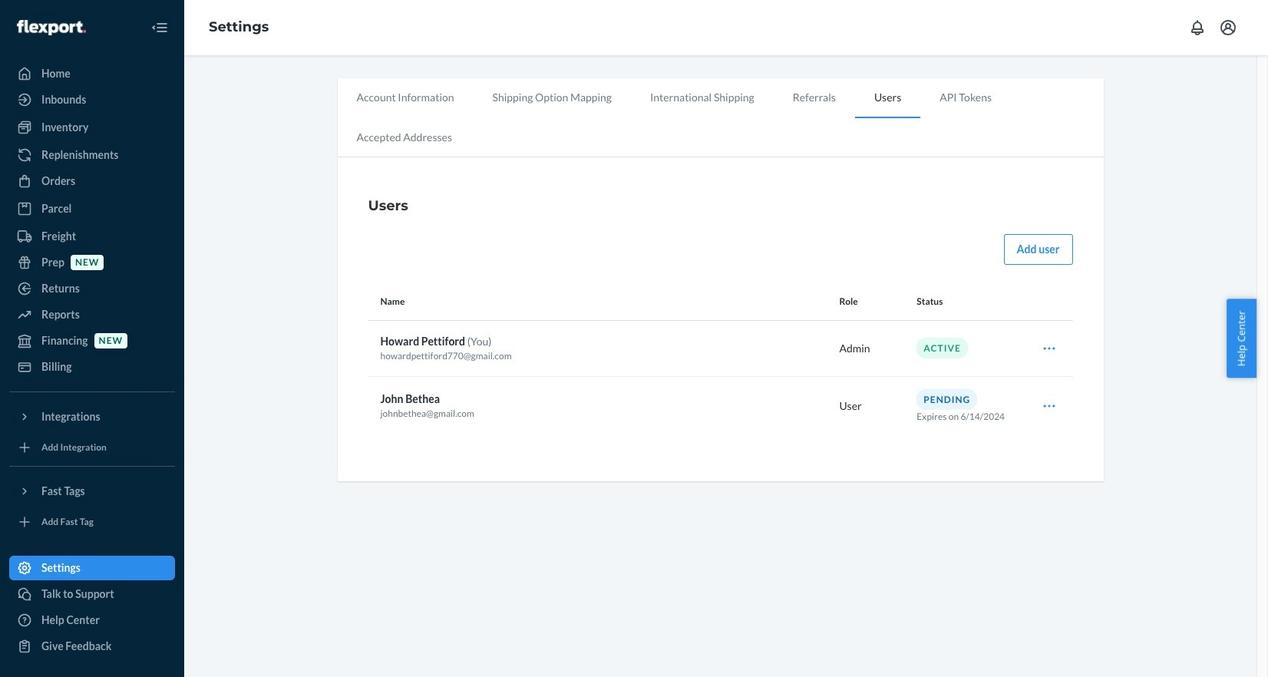 Task type: locate. For each thing, give the bounding box(es) containing it.
tab
[[337, 78, 473, 117], [473, 78, 631, 117], [631, 78, 774, 117], [774, 78, 855, 117], [855, 78, 921, 118], [921, 78, 1011, 117], [337, 118, 471, 157]]

tab list
[[337, 78, 1104, 157]]

close navigation image
[[150, 18, 169, 37]]

open account menu image
[[1219, 18, 1238, 37]]



Task type: vqa. For each thing, say whether or not it's contained in the screenshot.
Close Navigation image
yes



Task type: describe. For each thing, give the bounding box(es) containing it.
open notifications image
[[1189, 18, 1207, 37]]

flexport logo image
[[17, 20, 86, 35]]



